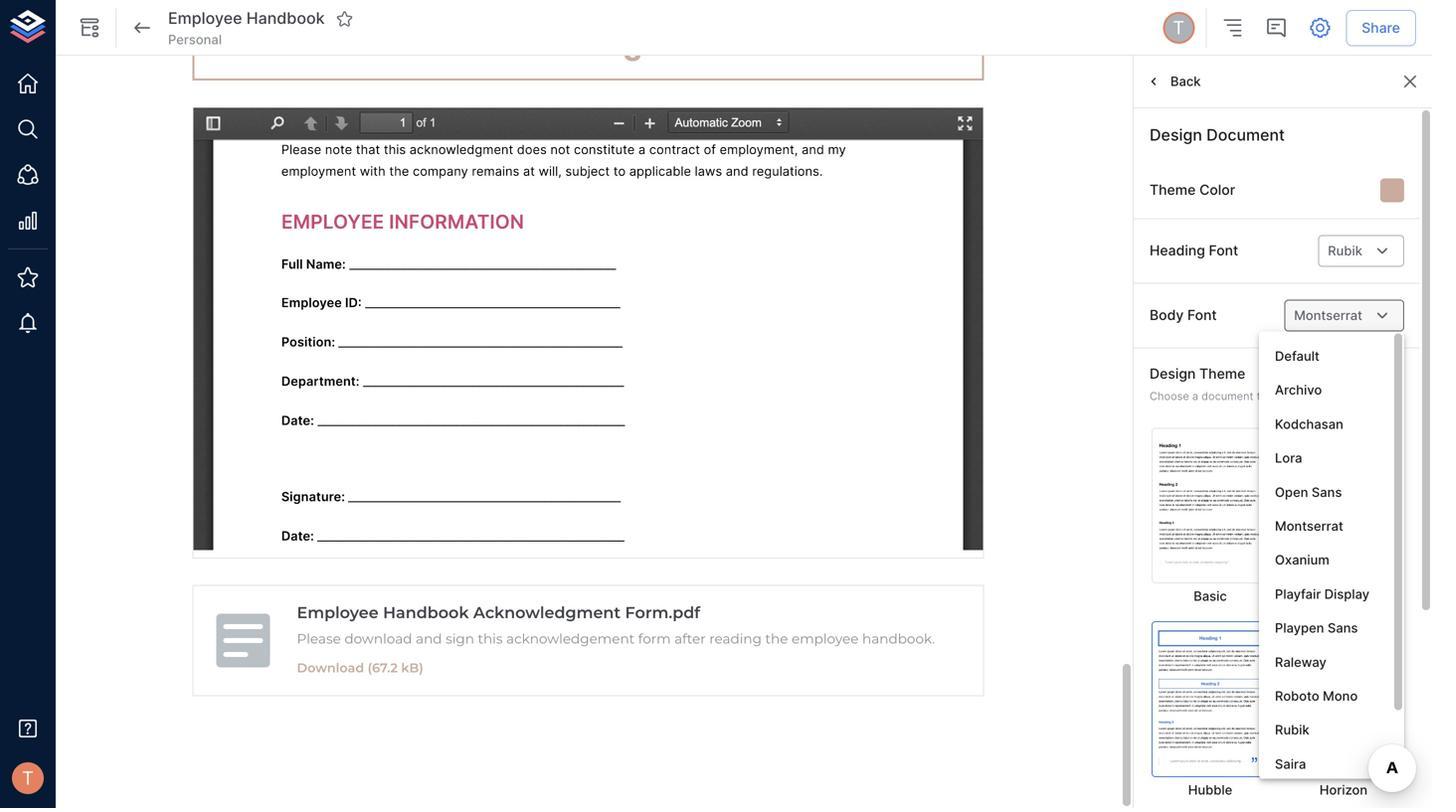 Task type: vqa. For each thing, say whether or not it's contained in the screenshot.
Personal link
yes



Task type: describe. For each thing, give the bounding box(es) containing it.
display
[[1325, 587, 1370, 602]]

heading font
[[1150, 242, 1239, 259]]

design theme choose a document theme.
[[1150, 366, 1293, 403]]

settings image
[[1309, 16, 1332, 40]]

and
[[416, 631, 442, 648]]

raleway button
[[1260, 646, 1393, 680]]

archivo button
[[1260, 374, 1393, 408]]

0 vertical spatial acknowledgment
[[452, 24, 725, 62]]

kodchasan button
[[1260, 408, 1393, 442]]

hubble
[[1189, 783, 1233, 798]]

0 vertical spatial montserrat
[[1295, 308, 1363, 323]]

default
[[1275, 349, 1320, 364]]

sans for open sans
[[1312, 485, 1343, 500]]

theme.
[[1257, 390, 1293, 403]]

theme color
[[1150, 182, 1236, 199]]

share
[[1362, 19, 1401, 36]]

acknowledgement
[[506, 631, 635, 648]]

kb
[[401, 661, 419, 676]]

favorite image
[[336, 10, 354, 28]]

mono
[[1323, 689, 1358, 704]]

body font
[[1150, 307, 1217, 324]]

kodchasan
[[1275, 417, 1344, 432]]

personal link
[[168, 31, 222, 49]]

oxanium
[[1275, 553, 1330, 568]]

1 vertical spatial rubik button
[[1260, 714, 1393, 748]]

0 vertical spatial theme
[[1150, 182, 1196, 199]]

raleway
[[1275, 655, 1327, 670]]

0 horizontal spatial t button
[[6, 757, 50, 801]]

handbook.
[[863, 631, 935, 648]]

1 horizontal spatial rubik
[[1328, 243, 1363, 259]]

playfair display
[[1275, 587, 1370, 602]]

open
[[1275, 485, 1309, 500]]

font for body font
[[1188, 307, 1217, 324]]

1 vertical spatial montserrat button
[[1260, 510, 1393, 544]]

employee handbook acknowledgment form.pdf please download and sign this acknowledgement form after reading the employee handbook.
[[297, 604, 935, 648]]

open sans
[[1275, 485, 1343, 500]]

0 vertical spatial montserrat button
[[1285, 300, 1405, 332]]

playfair display button
[[1260, 578, 1393, 612]]

share button
[[1346, 10, 1417, 46]]

heading
[[1150, 242, 1206, 259]]

employee
[[792, 631, 859, 648]]

lora button
[[1260, 442, 1393, 476]]

minimal
[[1320, 589, 1368, 604]]

design for design theme choose a document theme.
[[1150, 366, 1196, 382]]

handbook for employee handbook
[[246, 9, 325, 28]]

form
[[638, 631, 671, 648]]

playpen sans button
[[1260, 612, 1393, 646]]

0 vertical spatial t button
[[1160, 9, 1198, 47]]

form.pdf
[[625, 604, 700, 623]]

handbook for employee handbook acknowledgment form.pdf please download and sign this acknowledgement form after reading the employee handbook.
[[383, 604, 469, 623]]

back button
[[1142, 66, 1206, 97]]

playpen sans
[[1275, 621, 1358, 636]]

reading
[[710, 631, 762, 648]]

color
[[1200, 182, 1236, 199]]

67.2
[[372, 661, 398, 676]]

font for heading font
[[1209, 242, 1239, 259]]

design for design document
[[1150, 125, 1203, 145]]

the
[[766, 631, 788, 648]]

saira button
[[1260, 748, 1393, 782]]

)
[[419, 661, 424, 676]]

sans for playpen sans
[[1328, 621, 1358, 636]]

show wiki image
[[78, 16, 101, 40]]



Task type: locate. For each thing, give the bounding box(es) containing it.
handbook up and
[[383, 604, 469, 623]]

employee up please
[[297, 604, 379, 623]]

design
[[1150, 125, 1203, 145], [1150, 366, 1196, 382]]

sans
[[1312, 485, 1343, 500], [1328, 621, 1358, 636]]

a
[[1193, 390, 1199, 403]]

horizon
[[1320, 783, 1368, 798]]

0 horizontal spatial employee
[[168, 9, 242, 28]]

0 vertical spatial rubik
[[1328, 243, 1363, 259]]

employee handbook
[[168, 9, 325, 28]]

font right body
[[1188, 307, 1217, 324]]

design document
[[1150, 125, 1285, 145]]

oxanium button
[[1260, 544, 1393, 578]]

theme up document
[[1200, 366, 1246, 382]]

rubik button
[[1318, 235, 1405, 267], [1260, 714, 1393, 748]]

saira
[[1275, 757, 1307, 772]]

theme left color
[[1150, 182, 1196, 199]]

font right heading
[[1209, 242, 1239, 259]]

sans down lora button
[[1312, 485, 1343, 500]]

handbook inside employee handbook acknowledgment form.pdf please download and sign this acknowledgement form after reading the employee handbook.
[[383, 604, 469, 623]]

comments image
[[1265, 16, 1289, 40]]

choose
[[1150, 390, 1190, 403]]

roboto
[[1275, 689, 1320, 704]]

table of contents image
[[1221, 16, 1245, 40]]

1 vertical spatial font
[[1188, 307, 1217, 324]]

playfair
[[1275, 587, 1322, 602]]

handbook
[[246, 9, 325, 28], [383, 604, 469, 623]]

1 horizontal spatial employee
[[297, 604, 379, 623]]

design down back button
[[1150, 125, 1203, 145]]

employee for employee handbook acknowledgment form.pdf please download and sign this acknowledgement form after reading the employee handbook.
[[297, 604, 379, 623]]

employee inside employee handbook acknowledgment form.pdf please download and sign this acknowledgement form after reading the employee handbook.
[[297, 604, 379, 623]]

0 vertical spatial sans
[[1312, 485, 1343, 500]]

archivo
[[1275, 383, 1322, 398]]

employee
[[168, 9, 242, 28], [297, 604, 379, 623]]

open sans button
[[1260, 476, 1393, 510]]

0 vertical spatial t
[[1173, 17, 1185, 39]]

1 vertical spatial sans
[[1328, 621, 1358, 636]]

0 horizontal spatial rubik
[[1275, 723, 1310, 738]]

1 vertical spatial handbook
[[383, 604, 469, 623]]

0 vertical spatial design
[[1150, 125, 1203, 145]]

t
[[1173, 17, 1185, 39], [22, 768, 34, 790]]

1 vertical spatial theme
[[1200, 366, 1246, 382]]

1 horizontal spatial handbook
[[383, 604, 469, 623]]

1 vertical spatial employee
[[297, 604, 379, 623]]

0 vertical spatial handbook
[[246, 9, 325, 28]]

download
[[345, 631, 412, 648]]

roboto mono button
[[1260, 680, 1393, 714]]

acknowledgment inside employee handbook acknowledgment form.pdf please download and sign this acknowledgement form after reading the employee handbook.
[[473, 604, 621, 623]]

1 vertical spatial design
[[1150, 366, 1196, 382]]

personal
[[168, 32, 222, 47]]

1 vertical spatial t
[[22, 768, 34, 790]]

0 vertical spatial employee
[[168, 9, 242, 28]]

1 design from the top
[[1150, 125, 1203, 145]]

2 design from the top
[[1150, 366, 1196, 382]]

handbook left favorite icon
[[246, 9, 325, 28]]

download ( 67.2 kb )
[[297, 661, 424, 676]]

after
[[675, 631, 706, 648]]

theme
[[1150, 182, 1196, 199], [1200, 366, 1246, 382]]

montserrat button up default button
[[1285, 300, 1405, 332]]

t button
[[1160, 9, 1198, 47], [6, 757, 50, 801]]

body
[[1150, 307, 1184, 324]]

document
[[1207, 125, 1285, 145]]

theme inside design theme choose a document theme.
[[1200, 366, 1246, 382]]

lora
[[1275, 451, 1303, 466]]

default button
[[1260, 340, 1393, 374]]

montserrat
[[1295, 308, 1363, 323], [1275, 519, 1344, 534]]

this
[[478, 631, 503, 648]]

design up the choose
[[1150, 366, 1196, 382]]

1 vertical spatial acknowledgment
[[473, 604, 621, 623]]

1 vertical spatial rubik
[[1275, 723, 1310, 738]]

employee up personal
[[168, 9, 242, 28]]

download
[[297, 661, 364, 676]]

basic
[[1194, 589, 1227, 604]]

sans down minimal
[[1328, 621, 1358, 636]]

employee for employee handbook
[[168, 9, 242, 28]]

0 horizontal spatial handbook
[[246, 9, 325, 28]]

document
[[1202, 390, 1254, 403]]

font
[[1209, 242, 1239, 259], [1188, 307, 1217, 324]]

please
[[297, 631, 341, 648]]

0 vertical spatial font
[[1209, 242, 1239, 259]]

go back image
[[130, 16, 154, 40]]

playpen
[[1275, 621, 1325, 636]]

rubik
[[1328, 243, 1363, 259], [1275, 723, 1310, 738]]

montserrat up default button
[[1295, 308, 1363, 323]]

0 vertical spatial rubik button
[[1318, 235, 1405, 267]]

design inside design theme choose a document theme.
[[1150, 366, 1196, 382]]

montserrat button down open sans
[[1260, 510, 1393, 544]]

back
[[1171, 74, 1201, 89]]

0 horizontal spatial theme
[[1150, 182, 1196, 199]]

1 horizontal spatial t button
[[1160, 9, 1198, 47]]

(
[[368, 661, 372, 676]]

0 horizontal spatial t
[[22, 768, 34, 790]]

1 horizontal spatial theme
[[1200, 366, 1246, 382]]

acknowledgment
[[452, 24, 725, 62], [473, 604, 621, 623]]

montserrat down open sans
[[1275, 519, 1344, 534]]

1 vertical spatial montserrat
[[1275, 519, 1344, 534]]

1 horizontal spatial t
[[1173, 17, 1185, 39]]

montserrat button
[[1285, 300, 1405, 332], [1260, 510, 1393, 544]]

1 vertical spatial t button
[[6, 757, 50, 801]]

roboto mono
[[1275, 689, 1358, 704]]

sign
[[446, 631, 474, 648]]



